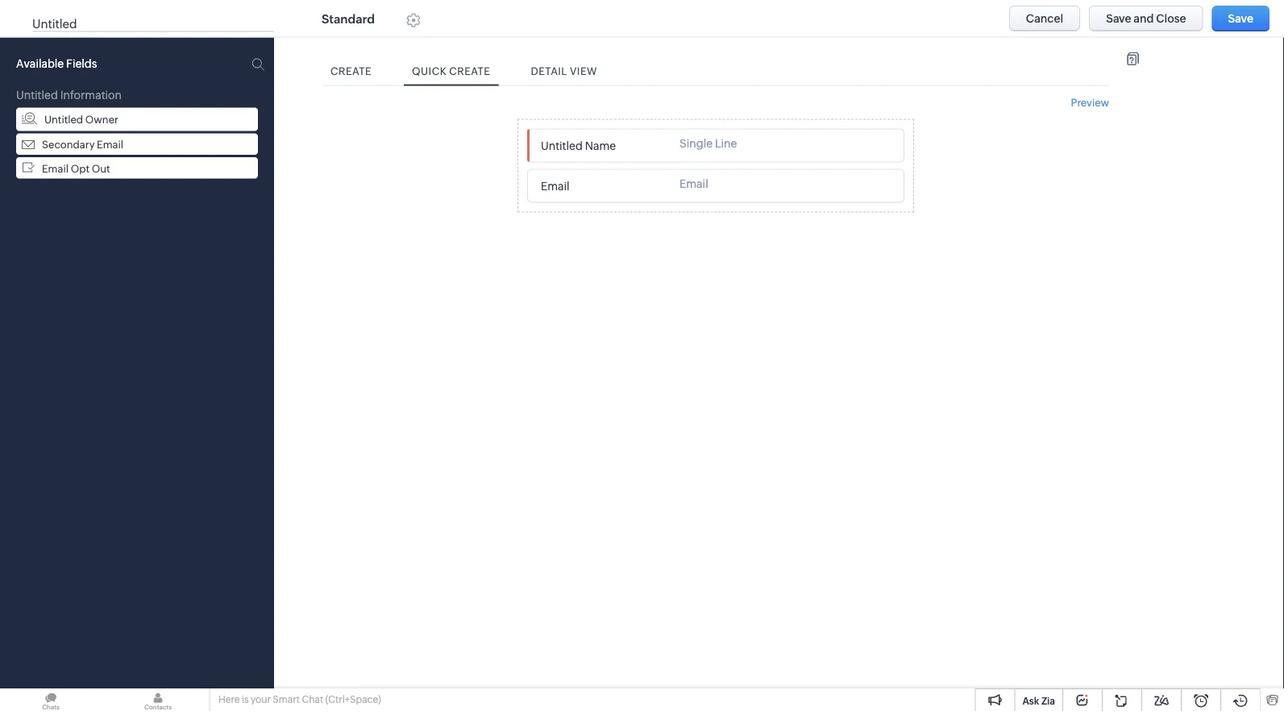 Task type: locate. For each thing, give the bounding box(es) containing it.
available fields
[[16, 57, 97, 70]]

untitled for untitled information
[[16, 88, 58, 101]]

chats image
[[0, 689, 102, 711]]

secondary
[[42, 139, 95, 151]]

1 create from the left
[[331, 65, 372, 77]]

untitled up available fields
[[32, 17, 77, 31]]

None field
[[536, 135, 668, 157], [536, 175, 668, 197], [536, 135, 668, 157], [536, 175, 668, 197]]

2 vertical spatial untitled
[[44, 114, 83, 126]]

view
[[570, 65, 597, 77]]

contacts image
[[107, 689, 209, 711]]

untitled owner
[[44, 114, 118, 126]]

enter
[[32, 5, 67, 18]]

0 vertical spatial untitled
[[32, 17, 77, 31]]

opt
[[71, 163, 90, 175]]

untitled up secondary
[[44, 114, 83, 126]]

email
[[97, 139, 123, 151], [42, 163, 69, 175]]

create down standard
[[331, 65, 372, 77]]

1 vertical spatial email
[[42, 163, 69, 175]]

0 vertical spatial email
[[97, 139, 123, 151]]

module
[[70, 5, 117, 18]]

ask zia
[[1023, 696, 1056, 706]]

untitled down available
[[16, 88, 58, 101]]

email left opt
[[42, 163, 69, 175]]

quick create link
[[404, 57, 499, 85]]

None button
[[1010, 6, 1081, 31], [1090, 6, 1204, 31], [1213, 6, 1270, 31], [1010, 6, 1081, 31], [1090, 6, 1204, 31], [1213, 6, 1270, 31]]

1 horizontal spatial create
[[449, 65, 491, 77]]

detail view
[[531, 65, 597, 77]]

fields
[[66, 57, 97, 70]]

1 horizontal spatial email
[[97, 139, 123, 151]]

2 create from the left
[[449, 65, 491, 77]]

zia
[[1042, 696, 1056, 706]]

out
[[92, 163, 110, 175]]

name
[[120, 5, 152, 18]]

create inside quick create link
[[449, 65, 491, 77]]

smart
[[273, 694, 300, 705]]

0 horizontal spatial create
[[331, 65, 372, 77]]

create right quick
[[449, 65, 491, 77]]

here is your smart chat (ctrl+space)
[[219, 694, 381, 705]]

0 horizontal spatial email
[[42, 163, 69, 175]]

untitled inside "enter module name untitled"
[[32, 17, 77, 31]]

untitled
[[32, 17, 77, 31], [16, 88, 58, 101], [44, 114, 83, 126]]

standard
[[322, 12, 375, 26]]

1 vertical spatial untitled
[[16, 88, 58, 101]]

create
[[331, 65, 372, 77], [449, 65, 491, 77]]

email up out
[[97, 139, 123, 151]]



Task type: describe. For each thing, give the bounding box(es) containing it.
here
[[219, 694, 240, 705]]

information
[[60, 88, 122, 101]]

create inside create link
[[331, 65, 372, 77]]

detail view link
[[523, 57, 606, 85]]

email opt out
[[42, 163, 110, 175]]

enter module name untitled
[[32, 5, 152, 31]]

untitled for untitled owner
[[44, 114, 83, 126]]

available
[[16, 57, 64, 70]]

untitled information
[[16, 88, 122, 101]]

ask
[[1023, 696, 1040, 706]]

(ctrl+space)
[[325, 694, 381, 705]]

create link
[[323, 57, 380, 85]]

quick create
[[412, 65, 491, 77]]

chat
[[302, 694, 323, 705]]

detail
[[531, 65, 568, 77]]

is
[[242, 694, 249, 705]]

secondary email
[[42, 139, 123, 151]]

owner
[[85, 114, 118, 126]]

your
[[251, 694, 271, 705]]

quick
[[412, 65, 447, 77]]

preview
[[1071, 96, 1110, 108]]



Task type: vqa. For each thing, say whether or not it's contained in the screenshot.
Settings
no



